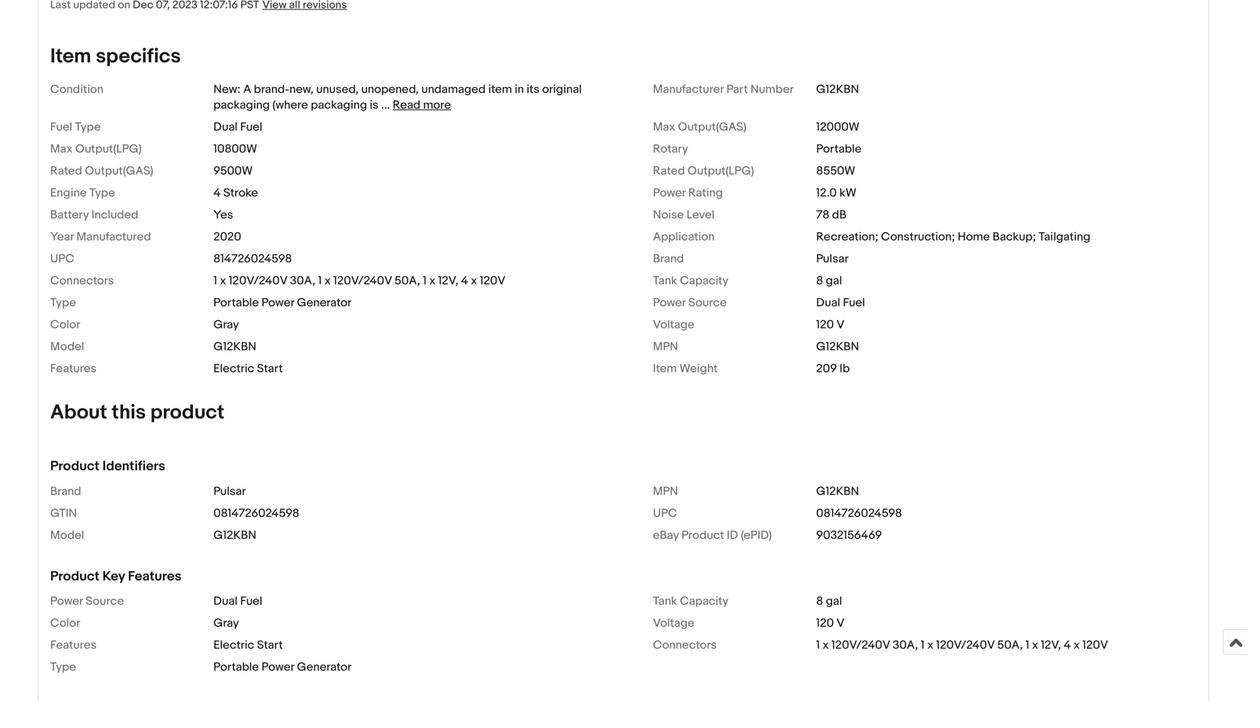 Task type: vqa. For each thing, say whether or not it's contained in the screenshot.


Task type: describe. For each thing, give the bounding box(es) containing it.
construction;
[[881, 230, 955, 244]]

features for item weight
[[50, 362, 97, 376]]

max output(gas)
[[653, 120, 746, 134]]

rotary
[[653, 142, 688, 156]]

weight
[[680, 362, 718, 376]]

12.0 kw
[[816, 186, 856, 200]]

9032156469
[[816, 528, 882, 542]]

1 packaging from the left
[[213, 98, 270, 112]]

1 vertical spatial product
[[682, 528, 724, 542]]

tank for dual fuel
[[653, 594, 677, 608]]

1 horizontal spatial connectors
[[653, 638, 717, 652]]

1 120 v from the top
[[816, 318, 845, 332]]

8 for 1 x 120v/240v 30a, 1 x 120v/240v 50a, 1 x 12v, 4 x 120v
[[816, 274, 823, 288]]

2020
[[213, 230, 241, 244]]

backup;
[[993, 230, 1036, 244]]

is
[[370, 98, 379, 112]]

battery
[[50, 208, 89, 222]]

2 generator from the top
[[297, 660, 352, 674]]

0814726024598 for upc
[[816, 506, 902, 520]]

item specifics
[[50, 44, 181, 69]]

year manufactured
[[50, 230, 151, 244]]

manufacturer
[[653, 82, 724, 97]]

mpn for pulsar
[[653, 484, 678, 498]]

0 horizontal spatial 120v
[[480, 274, 505, 288]]

specifics
[[96, 44, 181, 69]]

1 color from the top
[[50, 318, 80, 332]]

max for max output(lpg)
[[50, 142, 73, 156]]

1 horizontal spatial 1 x 120v/240v 30a, 1 x 120v/240v 50a, 1 x 12v, 4 x 120v
[[816, 638, 1108, 652]]

read
[[393, 98, 421, 112]]

db
[[832, 208, 847, 222]]

more
[[423, 98, 451, 112]]

lb
[[840, 362, 850, 376]]

0 vertical spatial pulsar
[[816, 252, 849, 266]]

unused,
[[316, 82, 359, 97]]

engine type
[[50, 186, 115, 200]]

0 vertical spatial portable
[[816, 142, 862, 156]]

electric for item weight
[[213, 362, 254, 376]]

read more
[[393, 98, 451, 112]]

1 vertical spatial dual
[[816, 296, 840, 310]]

dual fuel for max output(gas)
[[213, 120, 262, 134]]

1 horizontal spatial brand
[[653, 252, 684, 266]]

power rating
[[653, 186, 723, 200]]

electric start for connectors
[[213, 638, 283, 652]]

g12kbn for condition
[[816, 82, 859, 97]]

2 color from the top
[[50, 616, 80, 630]]

mpn for g12kbn
[[653, 340, 678, 354]]

condition
[[50, 82, 104, 97]]

home
[[958, 230, 990, 244]]

1 v from the top
[[837, 318, 845, 332]]

key
[[102, 568, 125, 585]]

4 stroke
[[213, 186, 258, 200]]

2 vertical spatial portable
[[213, 660, 259, 674]]

8 gal for 1 x 120v/240v 30a, 1 x 120v/240v 50a, 1 x 12v, 4 x 120v
[[816, 274, 842, 288]]

output(lpg) for max output(lpg)
[[75, 142, 142, 156]]

tailgating
[[1039, 230, 1091, 244]]

1 120 from the top
[[816, 318, 834, 332]]

model for mpn
[[50, 340, 84, 354]]

78 db
[[816, 208, 847, 222]]

recreation; construction; home backup; tailgating
[[816, 230, 1091, 244]]

product
[[150, 401, 224, 425]]

product for product key features
[[50, 568, 99, 585]]

max output(lpg)
[[50, 142, 142, 156]]

read more button
[[393, 98, 451, 112]]

tank capacity for dual fuel
[[653, 594, 729, 608]]

rating
[[688, 186, 723, 200]]

undamaged
[[421, 82, 486, 97]]

0 horizontal spatial 1 x 120v/240v 30a, 1 x 120v/240v 50a, 1 x 12v, 4 x 120v
[[213, 274, 505, 288]]

new: a brand-new, unused, unopened, undamaged item in its original packaging (where packaging is ...
[[213, 82, 582, 112]]

battery included
[[50, 208, 138, 222]]

number
[[751, 82, 794, 97]]

gtin
[[50, 506, 77, 520]]

new,
[[289, 82, 314, 97]]

its
[[527, 82, 540, 97]]

id
[[727, 528, 738, 542]]

1 horizontal spatial power source
[[653, 296, 727, 310]]

year
[[50, 230, 74, 244]]

0 horizontal spatial connectors
[[50, 274, 114, 288]]

product key features
[[50, 568, 182, 585]]

upc for 0814726024598
[[653, 506, 677, 520]]

1 generator from the top
[[297, 296, 352, 310]]

1 vertical spatial 12v,
[[1041, 638, 1061, 652]]

1 horizontal spatial 30a,
[[893, 638, 918, 652]]

1 vertical spatial power source
[[50, 594, 124, 608]]

12000w
[[816, 120, 860, 134]]

0 vertical spatial 50a,
[[395, 274, 420, 288]]

manufacturer part number
[[653, 82, 794, 97]]

g12kbn for brand
[[816, 484, 859, 498]]

tank capacity for 1 x 120v/240v 30a, 1 x 120v/240v 50a, 1 x 12v, 4 x 120v
[[653, 274, 729, 288]]

0 horizontal spatial 30a,
[[290, 274, 315, 288]]

0814726024598 for gtin
[[213, 506, 299, 520]]

2 v from the top
[[837, 616, 845, 630]]

2 gray from the top
[[213, 616, 239, 630]]

this
[[112, 401, 146, 425]]

application
[[653, 230, 715, 244]]

(epid)
[[741, 528, 772, 542]]

0 vertical spatial 4
[[213, 186, 221, 200]]

dual for max output(gas)
[[213, 120, 238, 134]]

ebay
[[653, 528, 679, 542]]

rated output(gas)
[[50, 164, 153, 178]]

original
[[542, 82, 582, 97]]

1 horizontal spatial 120v
[[1083, 638, 1108, 652]]

a
[[243, 82, 251, 97]]

1 portable power generator from the top
[[213, 296, 352, 310]]

noise level
[[653, 208, 715, 222]]



Task type: locate. For each thing, give the bounding box(es) containing it.
1 horizontal spatial upc
[[653, 506, 677, 520]]

rated for rated output(lpg)
[[653, 164, 685, 178]]

power source up item weight
[[653, 296, 727, 310]]

8 gal down recreation;
[[816, 274, 842, 288]]

1 rated from the left
[[50, 164, 82, 178]]

0 vertical spatial 8
[[816, 274, 823, 288]]

gal for dual fuel
[[826, 594, 842, 608]]

1 horizontal spatial rated
[[653, 164, 685, 178]]

output(lpg) up rating
[[688, 164, 754, 178]]

0 vertical spatial 1 x 120v/240v 30a, 1 x 120v/240v 50a, 1 x 12v, 4 x 120v
[[213, 274, 505, 288]]

1 capacity from the top
[[680, 274, 729, 288]]

0 horizontal spatial packaging
[[213, 98, 270, 112]]

30a,
[[290, 274, 315, 288], [893, 638, 918, 652]]

gal down 9032156469
[[826, 594, 842, 608]]

2 tank from the top
[[653, 594, 677, 608]]

209
[[816, 362, 837, 376]]

ebay product id (epid)
[[653, 528, 772, 542]]

output(gas) for rated output(gas)
[[85, 164, 153, 178]]

2 start from the top
[[257, 638, 283, 652]]

0 vertical spatial 12v,
[[438, 274, 458, 288]]

1 8 gal from the top
[[816, 274, 842, 288]]

1 vertical spatial upc
[[653, 506, 677, 520]]

stroke
[[223, 186, 258, 200]]

0 vertical spatial upc
[[50, 252, 74, 266]]

1 vertical spatial 1 x 120v/240v 30a, 1 x 120v/240v 50a, 1 x 12v, 4 x 120v
[[816, 638, 1108, 652]]

mpn
[[653, 340, 678, 354], [653, 484, 678, 498]]

0 vertical spatial source
[[688, 296, 727, 310]]

2 120 from the top
[[816, 616, 834, 630]]

1 start from the top
[[257, 362, 283, 376]]

item
[[488, 82, 512, 97]]

1
[[213, 274, 217, 288], [318, 274, 322, 288], [423, 274, 427, 288], [816, 638, 820, 652], [921, 638, 925, 652], [1026, 638, 1029, 652]]

2 electric start from the top
[[213, 638, 283, 652]]

1 tank from the top
[[653, 274, 677, 288]]

0 vertical spatial model
[[50, 340, 84, 354]]

0 vertical spatial electric start
[[213, 362, 283, 376]]

0 vertical spatial output(lpg)
[[75, 142, 142, 156]]

product for product identifiers
[[50, 458, 99, 475]]

1 gal from the top
[[826, 274, 842, 288]]

level
[[687, 208, 715, 222]]

0 horizontal spatial 12v,
[[438, 274, 458, 288]]

g12kbn for model
[[816, 340, 859, 354]]

1 vertical spatial 4
[[461, 274, 468, 288]]

dual fuel for tank capacity
[[213, 594, 262, 608]]

1 model from the top
[[50, 340, 84, 354]]

1 vertical spatial start
[[257, 638, 283, 652]]

new:
[[213, 82, 241, 97]]

product identifiers
[[50, 458, 165, 475]]

manufactured
[[76, 230, 151, 244]]

dual fuel
[[213, 120, 262, 134], [816, 296, 865, 310], [213, 594, 262, 608]]

1 vertical spatial color
[[50, 616, 80, 630]]

model down gtin
[[50, 528, 84, 542]]

engine
[[50, 186, 87, 200]]

12.0
[[816, 186, 837, 200]]

0814726024598
[[213, 506, 299, 520], [816, 506, 902, 520]]

120v/240v
[[229, 274, 287, 288], [333, 274, 392, 288], [832, 638, 890, 652], [936, 638, 995, 652]]

0 vertical spatial 120v
[[480, 274, 505, 288]]

electric
[[213, 362, 254, 376], [213, 638, 254, 652]]

0 vertical spatial power source
[[653, 296, 727, 310]]

1 x 120v/240v 30a, 1 x 120v/240v 50a, 1 x 12v, 4 x 120v
[[213, 274, 505, 288], [816, 638, 1108, 652]]

1 vertical spatial source
[[86, 594, 124, 608]]

8
[[816, 274, 823, 288], [816, 594, 823, 608]]

brand up gtin
[[50, 484, 81, 498]]

1 horizontal spatial 4
[[461, 274, 468, 288]]

capacity down ebay product id (epid) in the right bottom of the page
[[680, 594, 729, 608]]

1 vertical spatial electric start
[[213, 638, 283, 652]]

8 gal down 9032156469
[[816, 594, 842, 608]]

0 vertical spatial features
[[50, 362, 97, 376]]

2 vertical spatial 4
[[1064, 638, 1071, 652]]

8550w
[[816, 164, 855, 178]]

yes
[[213, 208, 233, 222]]

electric start
[[213, 362, 283, 376], [213, 638, 283, 652]]

0 vertical spatial start
[[257, 362, 283, 376]]

1 vertical spatial 50a,
[[997, 638, 1023, 652]]

(where
[[272, 98, 308, 112]]

0 vertical spatial item
[[50, 44, 91, 69]]

about this product
[[50, 401, 224, 425]]

start
[[257, 362, 283, 376], [257, 638, 283, 652]]

0 vertical spatial 8 gal
[[816, 274, 842, 288]]

rated down rotary
[[653, 164, 685, 178]]

1 mpn from the top
[[653, 340, 678, 354]]

brand down application
[[653, 252, 684, 266]]

1 tank capacity from the top
[[653, 274, 729, 288]]

about
[[50, 401, 107, 425]]

0 horizontal spatial rated
[[50, 164, 82, 178]]

1 horizontal spatial item
[[653, 362, 677, 376]]

0 horizontal spatial item
[[50, 44, 91, 69]]

1 horizontal spatial packaging
[[311, 98, 367, 112]]

max
[[653, 120, 675, 134], [50, 142, 73, 156]]

rated for rated output(gas)
[[50, 164, 82, 178]]

start for connectors
[[257, 638, 283, 652]]

0 vertical spatial color
[[50, 318, 80, 332]]

mpn up item weight
[[653, 340, 678, 354]]

packaging down "a"
[[213, 98, 270, 112]]

in
[[515, 82, 524, 97]]

output(gas) down manufacturer part number at right top
[[678, 120, 746, 134]]

120
[[816, 318, 834, 332], [816, 616, 834, 630]]

0 horizontal spatial max
[[50, 142, 73, 156]]

0 vertical spatial connectors
[[50, 274, 114, 288]]

connectors
[[50, 274, 114, 288], [653, 638, 717, 652]]

78
[[816, 208, 830, 222]]

gray
[[213, 318, 239, 332], [213, 616, 239, 630]]

0 vertical spatial 30a,
[[290, 274, 315, 288]]

1 vertical spatial output(gas)
[[85, 164, 153, 178]]

1 vertical spatial mpn
[[653, 484, 678, 498]]

product left key
[[50, 568, 99, 585]]

tank capacity down ebay product id (epid) in the right bottom of the page
[[653, 594, 729, 608]]

0 horizontal spatial output(lpg)
[[75, 142, 142, 156]]

output(gas) down max output(lpg)
[[85, 164, 153, 178]]

gal
[[826, 274, 842, 288], [826, 594, 842, 608]]

8 gal
[[816, 274, 842, 288], [816, 594, 842, 608]]

capacity for dual fuel
[[680, 594, 729, 608]]

output(lpg)
[[75, 142, 142, 156], [688, 164, 754, 178]]

upc up ebay
[[653, 506, 677, 520]]

1 vertical spatial portable
[[213, 296, 259, 310]]

1 vertical spatial connectors
[[653, 638, 717, 652]]

0 vertical spatial 120 v
[[816, 318, 845, 332]]

2 8 from the top
[[816, 594, 823, 608]]

1 electric start from the top
[[213, 362, 283, 376]]

1 vertical spatial pulsar
[[213, 484, 246, 498]]

1 voltage from the top
[[653, 318, 694, 332]]

1 vertical spatial tank capacity
[[653, 594, 729, 608]]

upc for 814726024598
[[50, 252, 74, 266]]

0 vertical spatial max
[[653, 120, 675, 134]]

2 vertical spatial product
[[50, 568, 99, 585]]

1 vertical spatial tank
[[653, 594, 677, 608]]

output(lpg) up rated output(gas)
[[75, 142, 142, 156]]

8 gal for dual fuel
[[816, 594, 842, 608]]

2 capacity from the top
[[680, 594, 729, 608]]

fuel
[[50, 120, 72, 134], [240, 120, 262, 134], [843, 296, 865, 310], [240, 594, 262, 608]]

2 0814726024598 from the left
[[816, 506, 902, 520]]

1 vertical spatial gal
[[826, 594, 842, 608]]

output(gas) for max output(gas)
[[678, 120, 746, 134]]

max down fuel type on the left of the page
[[50, 142, 73, 156]]

electric for connectors
[[213, 638, 254, 652]]

packaging down the unused,
[[311, 98, 367, 112]]

1 horizontal spatial source
[[688, 296, 727, 310]]

0 vertical spatial generator
[[297, 296, 352, 310]]

0 vertical spatial mpn
[[653, 340, 678, 354]]

source down key
[[86, 594, 124, 608]]

0 vertical spatial brand
[[653, 252, 684, 266]]

1 vertical spatial dual fuel
[[816, 296, 865, 310]]

2 voltage from the top
[[653, 616, 694, 630]]

electric start for item weight
[[213, 362, 283, 376]]

1 horizontal spatial pulsar
[[816, 252, 849, 266]]

0 vertical spatial tank capacity
[[653, 274, 729, 288]]

max for max output(gas)
[[653, 120, 675, 134]]

upc
[[50, 252, 74, 266], [653, 506, 677, 520]]

tank capacity
[[653, 274, 729, 288], [653, 594, 729, 608]]

x
[[220, 274, 226, 288], [325, 274, 331, 288], [429, 274, 436, 288], [471, 274, 477, 288], [823, 638, 829, 652], [927, 638, 934, 652], [1032, 638, 1038, 652], [1074, 638, 1080, 652]]

tank down ebay
[[653, 594, 677, 608]]

voltage
[[653, 318, 694, 332], [653, 616, 694, 630]]

power source down key
[[50, 594, 124, 608]]

2 rated from the left
[[653, 164, 685, 178]]

0 vertical spatial portable power generator
[[213, 296, 352, 310]]

item left weight on the bottom right
[[653, 362, 677, 376]]

rated up engine
[[50, 164, 82, 178]]

item
[[50, 44, 91, 69], [653, 362, 677, 376]]

color
[[50, 318, 80, 332], [50, 616, 80, 630]]

2 8 gal from the top
[[816, 594, 842, 608]]

tank down application
[[653, 274, 677, 288]]

packaging
[[213, 98, 270, 112], [311, 98, 367, 112]]

10800w
[[213, 142, 257, 156]]

2 vertical spatial features
[[50, 638, 97, 652]]

features for connectors
[[50, 638, 97, 652]]

2 model from the top
[[50, 528, 84, 542]]

0 vertical spatial dual
[[213, 120, 238, 134]]

8 down 9032156469
[[816, 594, 823, 608]]

1 vertical spatial item
[[653, 362, 677, 376]]

recreation;
[[816, 230, 878, 244]]

brand
[[653, 252, 684, 266], [50, 484, 81, 498]]

2 gal from the top
[[826, 594, 842, 608]]

model for ebay product id (epid)
[[50, 528, 84, 542]]

product up gtin
[[50, 458, 99, 475]]

0 horizontal spatial 50a,
[[395, 274, 420, 288]]

item weight
[[653, 362, 718, 376]]

fuel type
[[50, 120, 101, 134]]

1 vertical spatial v
[[837, 616, 845, 630]]

2 horizontal spatial 4
[[1064, 638, 1071, 652]]

power
[[653, 186, 686, 200], [262, 296, 294, 310], [653, 296, 686, 310], [50, 594, 83, 608], [262, 660, 294, 674]]

0 vertical spatial tank
[[653, 274, 677, 288]]

1 vertical spatial capacity
[[680, 594, 729, 608]]

source up weight on the bottom right
[[688, 296, 727, 310]]

max up rotary
[[653, 120, 675, 134]]

1 8 from the top
[[816, 274, 823, 288]]

1 0814726024598 from the left
[[213, 506, 299, 520]]

0 vertical spatial product
[[50, 458, 99, 475]]

start for item weight
[[257, 362, 283, 376]]

8 down recreation;
[[816, 274, 823, 288]]

kw
[[839, 186, 856, 200]]

2 electric from the top
[[213, 638, 254, 652]]

1 horizontal spatial output(gas)
[[678, 120, 746, 134]]

0 horizontal spatial 4
[[213, 186, 221, 200]]

2 packaging from the left
[[311, 98, 367, 112]]

1 vertical spatial 8 gal
[[816, 594, 842, 608]]

0 vertical spatial capacity
[[680, 274, 729, 288]]

1 vertical spatial 30a,
[[893, 638, 918, 652]]

1 vertical spatial 120
[[816, 616, 834, 630]]

output(lpg) for rated output(lpg)
[[688, 164, 754, 178]]

50a,
[[395, 274, 420, 288], [997, 638, 1023, 652]]

gal for 1 x 120v/240v 30a, 1 x 120v/240v 50a, 1 x 12v, 4 x 120v
[[826, 274, 842, 288]]

gal down recreation;
[[826, 274, 842, 288]]

1 vertical spatial max
[[50, 142, 73, 156]]

upc down year
[[50, 252, 74, 266]]

0 horizontal spatial source
[[86, 594, 124, 608]]

identifiers
[[102, 458, 165, 475]]

brand-
[[254, 82, 289, 97]]

814726024598
[[213, 252, 292, 266]]

product left id
[[682, 528, 724, 542]]

0 horizontal spatial 0814726024598
[[213, 506, 299, 520]]

1 vertical spatial 8
[[816, 594, 823, 608]]

0 vertical spatial voltage
[[653, 318, 694, 332]]

1 horizontal spatial 12v,
[[1041, 638, 1061, 652]]

0 horizontal spatial brand
[[50, 484, 81, 498]]

1 vertical spatial 120 v
[[816, 616, 845, 630]]

1 vertical spatial gray
[[213, 616, 239, 630]]

capacity for 1 x 120v/240v 30a, 1 x 120v/240v 50a, 1 x 12v, 4 x 120v
[[680, 274, 729, 288]]

dual for tank capacity
[[213, 594, 238, 608]]

0 vertical spatial dual fuel
[[213, 120, 262, 134]]

2 120 v from the top
[[816, 616, 845, 630]]

1 gray from the top
[[213, 318, 239, 332]]

item up condition
[[50, 44, 91, 69]]

120v
[[480, 274, 505, 288], [1083, 638, 1108, 652]]

1 vertical spatial features
[[128, 568, 182, 585]]

included
[[91, 208, 138, 222]]

mpn up ebay
[[653, 484, 678, 498]]

portable power generator
[[213, 296, 352, 310], [213, 660, 352, 674]]

model up about
[[50, 340, 84, 354]]

rated output(lpg)
[[653, 164, 754, 178]]

2 portable power generator from the top
[[213, 660, 352, 674]]

0 vertical spatial output(gas)
[[678, 120, 746, 134]]

capacity down application
[[680, 274, 729, 288]]

1 horizontal spatial output(lpg)
[[688, 164, 754, 178]]

0 vertical spatial 120
[[816, 318, 834, 332]]

tank for 1 x 120v/240v 30a, 1 x 120v/240v 50a, 1 x 12v, 4 x 120v
[[653, 274, 677, 288]]

1 vertical spatial model
[[50, 528, 84, 542]]

...
[[381, 98, 390, 112]]

0 vertical spatial gray
[[213, 318, 239, 332]]

item for item weight
[[653, 362, 677, 376]]

noise
[[653, 208, 684, 222]]

tank capacity down application
[[653, 274, 729, 288]]

1 horizontal spatial 0814726024598
[[816, 506, 902, 520]]

8 for dual fuel
[[816, 594, 823, 608]]

unopened,
[[361, 82, 419, 97]]

1 vertical spatial brand
[[50, 484, 81, 498]]

model
[[50, 340, 84, 354], [50, 528, 84, 542]]

part
[[726, 82, 748, 97]]

1 horizontal spatial max
[[653, 120, 675, 134]]

2 tank capacity from the top
[[653, 594, 729, 608]]

v
[[837, 318, 845, 332], [837, 616, 845, 630]]

rated
[[50, 164, 82, 178], [653, 164, 685, 178]]

9500w
[[213, 164, 253, 178]]

209 lb
[[816, 362, 850, 376]]

2 mpn from the top
[[653, 484, 678, 498]]

1 electric from the top
[[213, 362, 254, 376]]

item for item specifics
[[50, 44, 91, 69]]



